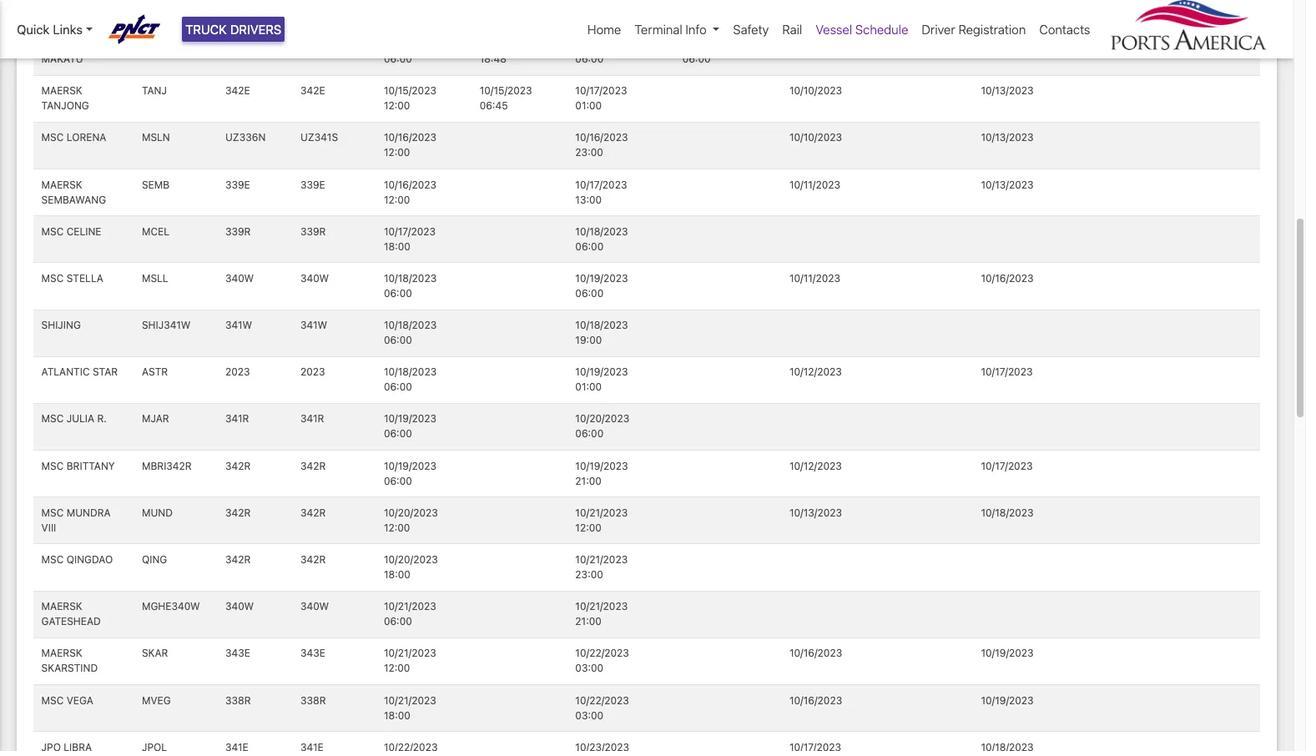 Task type: vqa. For each thing, say whether or not it's contained in the screenshot.
Less dropdown button for MSC
no



Task type: locate. For each thing, give the bounding box(es) containing it.
5 maersk from the top
[[41, 647, 82, 660]]

maersk inside maersk gateshead
[[41, 600, 82, 613]]

10/15/2023 for 12:00
[[384, 84, 436, 97]]

maersk makatu
[[41, 38, 83, 65]]

0 horizontal spatial 341r
[[225, 413, 249, 425]]

10/19/2023
[[575, 272, 628, 285], [575, 366, 628, 378], [384, 413, 437, 425], [384, 460, 437, 472], [575, 460, 628, 472], [981, 647, 1034, 660], [981, 694, 1034, 707]]

1 18:00 from the top
[[384, 240, 411, 253]]

1 horizontal spatial 341w
[[300, 319, 327, 331]]

1 vertical spatial 10/11/2023
[[790, 272, 841, 285]]

21:00 inside the 10/19/2023 21:00
[[575, 475, 602, 487]]

msc inside msc mundra viii
[[41, 507, 64, 519]]

vessel schedule link
[[809, 13, 915, 45]]

10/17/2023 for 13:00
[[575, 178, 627, 191]]

1 horizontal spatial 341r
[[300, 413, 324, 425]]

10/12/2023 for 10/19/2023 01:00
[[790, 366, 842, 378]]

10/20/2023 for 12:00
[[384, 507, 438, 519]]

10/15/2023 for 06:45
[[480, 84, 532, 97]]

0 horizontal spatial 342e
[[225, 84, 250, 97]]

mghe340w
[[142, 600, 200, 613]]

4 msc from the top
[[41, 413, 64, 425]]

339e
[[225, 178, 250, 191], [300, 178, 325, 191]]

maersk inside maersk sembawang
[[41, 178, 82, 191]]

23:00 inside 10/21/2023 23:00
[[575, 568, 603, 581]]

2 maersk from the top
[[41, 84, 82, 97]]

10/20/2023 06:00
[[575, 413, 629, 440]]

10/10/2023
[[790, 84, 842, 97], [790, 131, 842, 144]]

viii
[[41, 522, 56, 534]]

2 vertical spatial 10/20/2023
[[384, 553, 438, 566]]

maersk up tanjong
[[41, 84, 82, 97]]

0 vertical spatial 10/11/2023
[[790, 178, 841, 191]]

21:00 for 10/19/2023 21:00
[[575, 475, 602, 487]]

msc left stella
[[41, 272, 64, 285]]

0 vertical spatial 10/19/2023 06:00
[[575, 272, 628, 300]]

2 21:00 from the top
[[575, 615, 602, 628]]

1 vertical spatial 23:00
[[575, 568, 603, 581]]

21:00
[[575, 475, 602, 487], [575, 615, 602, 628]]

1 21:00 from the top
[[575, 475, 602, 487]]

0 vertical spatial 03:00
[[575, 662, 604, 675]]

1 23:00 from the top
[[575, 146, 603, 159]]

1 horizontal spatial 10/21/2023 12:00
[[575, 507, 628, 534]]

1 10/22/2023 from the top
[[575, 647, 629, 660]]

10/10/2023 for 10/16/2023
[[790, 131, 842, 144]]

23:00
[[575, 146, 603, 159], [575, 568, 603, 581]]

1 341r from the left
[[225, 413, 249, 425]]

1 horizontal spatial 339r
[[300, 225, 326, 238]]

1 horizontal spatial 343e
[[300, 647, 325, 660]]

msc
[[41, 131, 64, 144], [41, 225, 64, 238], [41, 272, 64, 285], [41, 413, 64, 425], [41, 460, 64, 472], [41, 507, 64, 519], [41, 553, 64, 566], [41, 694, 64, 707]]

10/22/2023 03:00 for 10/21/2023 12:00
[[575, 647, 629, 675]]

msc for msc celine
[[41, 225, 64, 238]]

0 vertical spatial 21:00
[[575, 475, 602, 487]]

tanj
[[142, 84, 167, 97]]

mbri342r
[[142, 460, 192, 472]]

truck
[[185, 22, 227, 37]]

maersk inside maersk skarstind
[[41, 647, 82, 660]]

2 vertical spatial 10/19/2023 06:00
[[384, 460, 437, 487]]

mcel
[[142, 225, 169, 238]]

0 vertical spatial 10/22/2023 03:00
[[575, 647, 629, 675]]

msc up viii
[[41, 507, 64, 519]]

msc left julia
[[41, 413, 64, 425]]

12:00 for 343e
[[384, 662, 410, 675]]

10/20/2023 for 18:00
[[384, 553, 438, 566]]

1 vertical spatial 10/16/2023 12:00
[[384, 178, 437, 206]]

1 vertical spatial 10/10/2023
[[790, 131, 842, 144]]

0 vertical spatial 18:00
[[384, 240, 411, 253]]

10/11/2023 for 10/16/2023
[[790, 272, 841, 285]]

343e
[[225, 647, 250, 660], [300, 647, 325, 660]]

1 339r from the left
[[225, 225, 251, 238]]

1 01:00 from the top
[[575, 99, 602, 112]]

1 horizontal spatial 342e
[[300, 84, 325, 97]]

1 vertical spatial 10/22/2023 03:00
[[575, 694, 629, 722]]

maersk for maersk sembawang
[[41, 178, 82, 191]]

0 vertical spatial 10/10/2023
[[790, 84, 842, 97]]

r.
[[97, 413, 107, 425]]

01:00
[[575, 99, 602, 112], [575, 381, 602, 393]]

maersk inside the maersk makatu
[[41, 38, 82, 50]]

0 vertical spatial 10/12/2023
[[790, 366, 842, 378]]

0 vertical spatial 10/16/2023 12:00
[[384, 131, 437, 159]]

10/20/2023 for 06:00
[[575, 413, 629, 425]]

12:00 for 342e
[[384, 99, 410, 112]]

10/12/2023 for 10/19/2023 21:00
[[790, 460, 842, 472]]

10/16/2023 12:00 up '10/17/2023 18:00'
[[384, 178, 437, 206]]

341w
[[225, 319, 252, 331], [300, 319, 327, 331]]

atlantic
[[41, 366, 90, 378]]

0 vertical spatial 10/20/2023
[[575, 413, 629, 425]]

1 vertical spatial 10/22/2023
[[575, 694, 629, 707]]

10/16/2023 06:00 down 'info' on the top right of page
[[682, 38, 735, 65]]

18:00 inside 10/21/2023 18:00
[[384, 709, 411, 722]]

3 18:00 from the top
[[384, 709, 411, 722]]

10/16/2023
[[575, 38, 628, 50], [682, 38, 735, 50], [384, 131, 437, 144], [575, 131, 628, 144], [384, 178, 437, 191], [981, 272, 1034, 285], [790, 647, 842, 660], [790, 694, 842, 707]]

sembawang
[[41, 193, 106, 206]]

maersk inside maersk tanjong
[[41, 84, 82, 97]]

maersk tanjong
[[41, 84, 89, 112]]

1 10/11/2023 from the top
[[790, 178, 841, 191]]

18:00 inside the 10/20/2023 18:00
[[384, 568, 411, 581]]

12:00 inside 10/15/2023 12:00
[[384, 99, 410, 112]]

10/11/2023
[[790, 178, 841, 191], [790, 272, 841, 285]]

maersk for maersk tanjong
[[41, 84, 82, 97]]

10/16/2023 12:00 down 10/15/2023 12:00
[[384, 131, 437, 159]]

339e down uz336n
[[225, 178, 250, 191]]

3 msc from the top
[[41, 272, 64, 285]]

uz336n
[[225, 131, 266, 144]]

18:00 inside '10/17/2023 18:00'
[[384, 240, 411, 253]]

msc for msc stella
[[41, 272, 64, 285]]

5 msc from the top
[[41, 460, 64, 472]]

2 10/10/2023 from the top
[[790, 131, 842, 144]]

23:00 up 10/17/2023 13:00
[[575, 146, 603, 159]]

msc qingdao
[[41, 553, 113, 566]]

vessel
[[816, 22, 852, 37]]

astr
[[142, 366, 168, 378]]

mjar
[[142, 413, 169, 425]]

12:00 for 339e
[[384, 193, 410, 206]]

06:00
[[384, 53, 412, 65], [575, 53, 604, 65], [682, 53, 711, 65], [575, 240, 604, 253], [384, 287, 412, 300], [575, 287, 604, 300], [384, 334, 412, 346], [384, 381, 412, 393], [384, 428, 412, 440], [575, 428, 604, 440], [384, 475, 412, 487], [384, 615, 412, 628]]

0 horizontal spatial 10/16/2023 06:00
[[575, 38, 628, 65]]

0 horizontal spatial 341w
[[225, 319, 252, 331]]

1 vertical spatial 21:00
[[575, 615, 602, 628]]

vessel schedule
[[816, 22, 908, 37]]

1 vertical spatial 10/20/2023
[[384, 507, 438, 519]]

342e up uz341s
[[300, 84, 325, 97]]

1 vertical spatial 01:00
[[575, 381, 602, 393]]

342r
[[225, 460, 251, 472], [300, 460, 326, 472], [225, 507, 251, 519], [300, 507, 326, 519], [225, 553, 251, 566], [300, 553, 326, 566]]

2 10/15/2023 from the left
[[480, 84, 532, 97]]

10/15/2023 06:45
[[480, 84, 532, 112]]

1 horizontal spatial 2023
[[300, 366, 325, 378]]

msc mundra viii
[[41, 507, 111, 534]]

01:00 up 10/16/2023 23:00
[[575, 99, 602, 112]]

msc left celine
[[41, 225, 64, 238]]

1 maersk from the top
[[41, 38, 82, 50]]

3 maersk from the top
[[41, 178, 82, 191]]

star
[[93, 366, 118, 378]]

msc vega
[[41, 694, 93, 707]]

1 vertical spatial 10/12/2023
[[790, 460, 842, 472]]

8 msc from the top
[[41, 694, 64, 707]]

1 10/12/2023 from the top
[[790, 366, 842, 378]]

10/16/2023 06:00 down home
[[575, 38, 628, 65]]

23:00 for 10/16/2023 23:00
[[575, 146, 603, 159]]

1 horizontal spatial 338r
[[300, 694, 326, 707]]

1 vertical spatial 10/21/2023 12:00
[[384, 647, 436, 675]]

10/18/2023 06:00 for 10/18/2023 19:00
[[384, 319, 437, 346]]

10/11/2023 for 10/13/2023
[[790, 178, 841, 191]]

10/20/2023 down 10/20/2023 12:00
[[384, 553, 438, 566]]

1 horizontal spatial 339e
[[300, 178, 325, 191]]

10/17/2023 13:00
[[575, 178, 627, 206]]

10/12/2023
[[790, 366, 842, 378], [790, 460, 842, 472]]

0 horizontal spatial 343e
[[225, 647, 250, 660]]

10/20/2023 12:00
[[384, 507, 438, 534]]

13:00
[[575, 193, 602, 206]]

0 horizontal spatial 339r
[[225, 225, 251, 238]]

msc for msc mundra viii
[[41, 507, 64, 519]]

terminal info
[[635, 22, 707, 37]]

2 vertical spatial 18:00
[[384, 709, 411, 722]]

10/20/2023 up the 10/20/2023 18:00
[[384, 507, 438, 519]]

truck drivers
[[185, 22, 282, 37]]

maersk up sembawang
[[41, 178, 82, 191]]

12:00 inside 10/20/2023 12:00
[[384, 522, 410, 534]]

10/20/2023
[[575, 413, 629, 425], [384, 507, 438, 519], [384, 553, 438, 566]]

2 23:00 from the top
[[575, 568, 603, 581]]

21:00 inside 10/21/2023 21:00
[[575, 615, 602, 628]]

10/22/2023
[[575, 647, 629, 660], [575, 694, 629, 707]]

0 vertical spatial 10/22/2023
[[575, 647, 629, 660]]

2 10/11/2023 from the top
[[790, 272, 841, 285]]

01:00 inside 10/19/2023 01:00
[[575, 381, 602, 393]]

maersk
[[41, 38, 82, 50], [41, 84, 82, 97], [41, 178, 82, 191], [41, 600, 82, 613], [41, 647, 82, 660]]

0 horizontal spatial 10/15/2023
[[384, 84, 436, 97]]

2023
[[225, 366, 250, 378], [300, 366, 325, 378]]

18:48
[[480, 53, 506, 65]]

maersk for maersk makatu
[[41, 38, 82, 50]]

342e down 339w
[[225, 84, 250, 97]]

1 10/16/2023 12:00 from the top
[[384, 131, 437, 159]]

2 01:00 from the top
[[575, 381, 602, 393]]

21:00 down 10/21/2023 23:00
[[575, 615, 602, 628]]

0 horizontal spatial 338r
[[225, 694, 251, 707]]

01:00 up 10/20/2023 06:00
[[575, 381, 602, 393]]

2 msc from the top
[[41, 225, 64, 238]]

msc down viii
[[41, 553, 64, 566]]

10/21/2023 18:00
[[384, 694, 436, 722]]

1 vertical spatial 18:00
[[384, 568, 411, 581]]

home link
[[581, 13, 628, 45]]

1 10/15/2023 from the left
[[384, 84, 436, 97]]

4 maersk from the top
[[41, 600, 82, 613]]

340w
[[225, 272, 254, 285], [300, 272, 329, 285], [225, 600, 254, 613], [300, 600, 329, 613]]

03:00 for 10/21/2023 12:00
[[575, 662, 604, 675]]

339e down uz341s
[[300, 178, 325, 191]]

21:00 for 10/21/2023 21:00
[[575, 615, 602, 628]]

2 10/12/2023 from the top
[[790, 460, 842, 472]]

10/17/2023
[[575, 84, 627, 97], [575, 178, 627, 191], [384, 225, 436, 238], [981, 366, 1033, 378], [981, 460, 1033, 472]]

10/17/2023 for 01:00
[[575, 84, 627, 97]]

6 msc from the top
[[41, 507, 64, 519]]

339r
[[225, 225, 251, 238], [300, 225, 326, 238]]

10/16/2023 12:00
[[384, 131, 437, 159], [384, 178, 437, 206]]

msc left brittany
[[41, 460, 64, 472]]

msc for msc lorena
[[41, 131, 64, 144]]

0 horizontal spatial 2023
[[225, 366, 250, 378]]

23:00 for 10/21/2023 23:00
[[575, 568, 603, 581]]

10/20/2023 18:00
[[384, 553, 438, 581]]

18:00 for 10/17/2023 18:00
[[384, 240, 411, 253]]

1 msc from the top
[[41, 131, 64, 144]]

10/21/2023 12:00 up 10/21/2023 18:00
[[384, 647, 436, 675]]

06:45
[[480, 99, 508, 112]]

2 2023 from the left
[[300, 366, 325, 378]]

10/16/2023 06:00
[[575, 38, 628, 65], [682, 38, 735, 65]]

01:00 inside 10/17/2023 01:00
[[575, 99, 602, 112]]

341r
[[225, 413, 249, 425], [300, 413, 324, 425]]

1 vertical spatial 03:00
[[575, 709, 604, 722]]

msc left vega
[[41, 694, 64, 707]]

0 vertical spatial 23:00
[[575, 146, 603, 159]]

1 vertical spatial 10/19/2023 06:00
[[384, 413, 437, 440]]

msc left the lorena in the top of the page
[[41, 131, 64, 144]]

1 10/22/2023 03:00 from the top
[[575, 647, 629, 675]]

msll
[[142, 272, 168, 285]]

1 horizontal spatial 10/15/2023
[[480, 84, 532, 97]]

2 18:00 from the top
[[384, 568, 411, 581]]

lorena
[[67, 131, 106, 144]]

10/22/2023 03:00 for 10/21/2023 18:00
[[575, 694, 629, 722]]

7 msc from the top
[[41, 553, 64, 566]]

2 10/16/2023 12:00 from the top
[[384, 178, 437, 206]]

1 338r from the left
[[225, 694, 251, 707]]

1 342e from the left
[[225, 84, 250, 97]]

0 horizontal spatial 339e
[[225, 178, 250, 191]]

2 03:00 from the top
[[575, 709, 604, 722]]

mveg
[[142, 694, 171, 707]]

1 10/10/2023 from the top
[[790, 84, 842, 97]]

2 339r from the left
[[300, 225, 326, 238]]

2 10/22/2023 03:00 from the top
[[575, 694, 629, 722]]

10/21/2023 12:00 up 10/21/2023 23:00
[[575, 507, 628, 534]]

23:00 up 10/21/2023 21:00
[[575, 568, 603, 581]]

10/18/2023 06:00 for 10/19/2023 06:00
[[384, 272, 437, 300]]

10/18/2023
[[575, 225, 628, 238], [384, 272, 437, 285], [384, 319, 437, 331], [575, 319, 628, 331], [384, 366, 437, 378], [981, 507, 1034, 519]]

12:00 for uz341s
[[384, 146, 410, 159]]

342e
[[225, 84, 250, 97], [300, 84, 325, 97]]

1 10/16/2023 06:00 from the left
[[575, 38, 628, 65]]

0 vertical spatial 01:00
[[575, 99, 602, 112]]

mmak
[[142, 38, 173, 50]]

skarstind
[[41, 662, 98, 675]]

1 horizontal spatial 10/16/2023 06:00
[[682, 38, 735, 65]]

msc julia r.
[[41, 413, 107, 425]]

10/18/2023 06:00
[[575, 225, 628, 253], [384, 272, 437, 300], [384, 319, 437, 346], [384, 366, 437, 393]]

03:00
[[575, 662, 604, 675], [575, 709, 604, 722]]

10/16/2023 12:00 for 339e
[[384, 178, 437, 206]]

23:00 inside 10/16/2023 23:00
[[575, 146, 603, 159]]

2 10/16/2023 06:00 from the left
[[682, 38, 735, 65]]

10/17/2023 18:00
[[384, 225, 436, 253]]

0 vertical spatial 10/21/2023 12:00
[[575, 507, 628, 534]]

0 horizontal spatial 10/21/2023 12:00
[[384, 647, 436, 675]]

10/20/2023 down 10/19/2023 01:00
[[575, 413, 629, 425]]

maersk up the makatu
[[41, 38, 82, 50]]

10/18/2023 06:00 for 10/19/2023 01:00
[[384, 366, 437, 393]]

21:00 down 10/20/2023 06:00
[[575, 475, 602, 487]]

1 03:00 from the top
[[575, 662, 604, 675]]

maersk up skarstind
[[41, 647, 82, 660]]

10/21/2023 12:00
[[575, 507, 628, 534], [384, 647, 436, 675]]

maersk up gateshead
[[41, 600, 82, 613]]

2 10/22/2023 from the top
[[575, 694, 629, 707]]



Task type: describe. For each thing, give the bounding box(es) containing it.
msc for msc brittany
[[41, 460, 64, 472]]

2 338r from the left
[[300, 694, 326, 707]]

shij341w
[[142, 319, 191, 331]]

03:00 for 10/21/2023 18:00
[[575, 709, 604, 722]]

06:00 inside 10/21/2023 06:00
[[384, 615, 412, 628]]

msc stella
[[41, 272, 103, 285]]

safety
[[733, 22, 769, 37]]

339w
[[225, 38, 254, 50]]

safety link
[[726, 13, 776, 45]]

truck drivers link
[[182, 17, 285, 42]]

mund
[[142, 507, 173, 519]]

drivers
[[230, 22, 282, 37]]

12:00 for 342r
[[384, 522, 410, 534]]

10/15/2023 12:00
[[384, 84, 436, 112]]

maersk skarstind
[[41, 647, 98, 675]]

10/18/2023 19:00
[[575, 319, 628, 346]]

10/19/2023 01:00
[[575, 366, 628, 393]]

10/13/2023 for 10/17/2023 13:00
[[981, 178, 1034, 191]]

skar
[[142, 647, 168, 660]]

2 341w from the left
[[300, 319, 327, 331]]

info
[[686, 22, 707, 37]]

maersk for maersk gateshead
[[41, 600, 82, 613]]

msc for msc qingdao
[[41, 553, 64, 566]]

quick
[[17, 22, 50, 37]]

10/21/2023 21:00
[[575, 600, 628, 628]]

maersk gateshead
[[41, 600, 101, 628]]

qing
[[142, 553, 167, 566]]

10/16/2023 23:00
[[575, 131, 628, 159]]

10/13/2023 for 10/16/2023 23:00
[[981, 131, 1034, 144]]

julia
[[67, 413, 94, 425]]

msc celine
[[41, 225, 101, 238]]

mundra
[[67, 507, 111, 519]]

semb
[[142, 178, 170, 191]]

uz341s
[[300, 131, 338, 144]]

driver registration link
[[915, 13, 1033, 45]]

10/17/2023 01:00
[[575, 84, 627, 112]]

rail link
[[776, 13, 809, 45]]

shijing
[[41, 319, 81, 331]]

brittany
[[67, 460, 115, 472]]

terminal
[[635, 22, 682, 37]]

10/22/2023 for 10/21/2023 12:00
[[575, 647, 629, 660]]

10/10/2023 for 10/17/2023
[[790, 84, 842, 97]]

quick links link
[[17, 20, 92, 39]]

msc brittany
[[41, 460, 115, 472]]

10/17/2023 for 18:00
[[384, 225, 436, 238]]

18:00 for 10/20/2023 18:00
[[384, 568, 411, 581]]

10/21/2023 06:00
[[384, 600, 436, 628]]

10/13/2023 for 10/17/2023 01:00
[[981, 84, 1034, 97]]

10/19/2023 06:00 for 10/20/2023 06:00
[[384, 413, 437, 440]]

schedule
[[856, 22, 908, 37]]

2 339e from the left
[[300, 178, 325, 191]]

10/22/2023 for 10/21/2023 18:00
[[575, 694, 629, 707]]

vega
[[67, 694, 93, 707]]

01:00 for 10/17/2023 01:00
[[575, 99, 602, 112]]

10/19/2023 06:00 for 10/19/2023 21:00
[[384, 460, 437, 487]]

10/16/2023 12:00 for uz341s
[[384, 131, 437, 159]]

2 343e from the left
[[300, 647, 325, 660]]

msc lorena
[[41, 131, 106, 144]]

rail
[[782, 22, 802, 37]]

msc for msc julia r.
[[41, 413, 64, 425]]

1 339e from the left
[[225, 178, 250, 191]]

19:00
[[575, 334, 602, 346]]

01:00 for 10/19/2023 01:00
[[575, 381, 602, 393]]

maersk for maersk skarstind
[[41, 647, 82, 660]]

tanjong
[[41, 99, 89, 112]]

1 343e from the left
[[225, 647, 250, 660]]

1 2023 from the left
[[225, 366, 250, 378]]

home
[[588, 22, 621, 37]]

terminal info link
[[628, 13, 726, 45]]

msc for msc vega
[[41, 694, 64, 707]]

gateshead
[[41, 615, 101, 628]]

qingdao
[[67, 553, 113, 566]]

1 341w from the left
[[225, 319, 252, 331]]

18:00 for 10/21/2023 18:00
[[384, 709, 411, 722]]

2 341r from the left
[[300, 413, 324, 425]]

registration
[[959, 22, 1026, 37]]

06:00 inside 10/20/2023 06:00
[[575, 428, 604, 440]]

msln
[[142, 131, 170, 144]]

10/19/2023 21:00
[[575, 460, 628, 487]]

stella
[[67, 272, 103, 285]]

atlantic star
[[41, 366, 118, 378]]

contacts
[[1039, 22, 1090, 37]]

contacts link
[[1033, 13, 1097, 45]]

celine
[[67, 225, 101, 238]]

10/21/2023 23:00
[[575, 553, 628, 581]]

links
[[53, 22, 83, 37]]

driver
[[922, 22, 955, 37]]

maersk sembawang
[[41, 178, 106, 206]]

makatu
[[41, 53, 83, 65]]

driver registration
[[922, 22, 1026, 37]]

2 342e from the left
[[300, 84, 325, 97]]

quick links
[[17, 22, 83, 37]]



